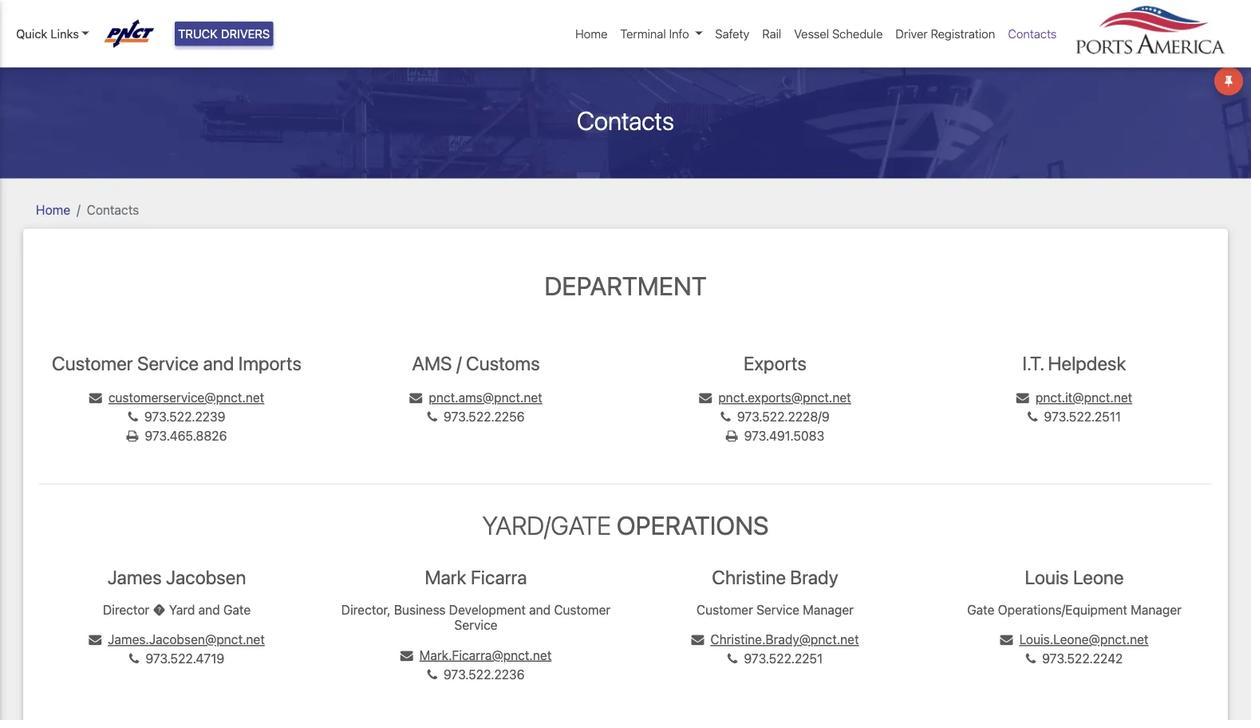 Task type: vqa. For each thing, say whether or not it's contained in the screenshot.
the As
no



Task type: describe. For each thing, give the bounding box(es) containing it.
1 gate from the left
[[223, 602, 251, 617]]

exports
[[744, 352, 807, 374]]

imports
[[238, 352, 302, 374]]

pnct.ams@pnct.net
[[429, 390, 543, 405]]

rail link
[[756, 18, 788, 49]]

links
[[51, 27, 79, 41]]

manager for louis leone
[[1131, 602, 1182, 617]]

973.522.2228/9
[[738, 409, 830, 424]]

print image
[[726, 430, 738, 442]]

james.jacobsen@pnct.net
[[108, 632, 265, 647]]

service for and
[[137, 352, 199, 374]]

director,
[[341, 602, 391, 617]]

973.522.2236
[[444, 666, 525, 682]]

quick links
[[16, 27, 79, 41]]

driver
[[896, 27, 928, 41]]

truck drivers
[[178, 27, 270, 41]]

envelope image for customer
[[89, 391, 102, 404]]

driver registration
[[896, 27, 996, 41]]

james
[[107, 566, 162, 588]]

contacts link
[[1002, 18, 1064, 49]]

christine.brady@pnct.net link
[[692, 632, 859, 647]]

1 horizontal spatial home link
[[569, 18, 614, 49]]

louis leone
[[1025, 566, 1124, 588]]

1 vertical spatial contacts
[[577, 105, 674, 135]]

terminal
[[621, 27, 666, 41]]

i.t. helpdesk
[[1023, 352, 1127, 374]]

envelope image inside the pnct.exports@pnct.net link
[[700, 391, 712, 404]]

service inside director, business development and  customer service
[[455, 617, 498, 632]]

envelope image for mark ficarra
[[400, 649, 413, 662]]

leone
[[1074, 566, 1124, 588]]

973.522.2511
[[1045, 409, 1122, 424]]

0 horizontal spatial home
[[36, 202, 70, 217]]

customerservice@pnct.net link
[[89, 390, 264, 405]]

ficarra
[[471, 566, 527, 588]]

customer for customer service manager
[[697, 602, 753, 617]]

rail
[[763, 27, 782, 41]]

973.522.2239 link
[[128, 409, 226, 424]]

customerservice@pnct.net
[[108, 390, 264, 405]]

james jacobsen
[[107, 566, 246, 588]]

973.522.2239
[[144, 409, 226, 424]]

973.522.2251
[[744, 651, 823, 666]]

quick
[[16, 27, 47, 41]]

envelope image for i.t.
[[1017, 391, 1030, 404]]

/
[[457, 352, 462, 374]]

ams / customs
[[412, 352, 540, 374]]

2 gate from the left
[[968, 602, 995, 617]]

registration
[[931, 27, 996, 41]]

customer for customer service and imports
[[52, 352, 133, 374]]

director, business development and  customer service
[[341, 602, 611, 632]]

yard
[[169, 602, 195, 617]]

and for james jacobsen
[[198, 602, 220, 617]]

pnct.it@pnct.net link
[[1017, 390, 1133, 405]]

helpdesk
[[1048, 352, 1127, 374]]

safety link
[[709, 18, 756, 49]]

vessel schedule
[[795, 27, 883, 41]]

gate operations/equipment manager
[[968, 602, 1182, 617]]

pnct.exports@pnct.net link
[[700, 390, 851, 405]]

truck drivers link
[[175, 22, 273, 46]]

terminal info
[[621, 27, 690, 41]]

pnct.exports@pnct.net
[[719, 390, 851, 405]]

973.522.2242
[[1043, 651, 1123, 666]]

operations/equipment
[[998, 602, 1128, 617]]

2 vertical spatial contacts
[[87, 202, 139, 217]]

manager for christine brady
[[803, 602, 854, 617]]

louis.leone@pnct.net link
[[1001, 632, 1149, 647]]

973.465.8826
[[145, 428, 227, 443]]

info
[[669, 27, 690, 41]]

ams
[[412, 352, 452, 374]]

pnct.it@pnct.net
[[1036, 390, 1133, 405]]



Task type: locate. For each thing, give the bounding box(es) containing it.
envelope image inside 'customerservice@pnct.net' link
[[89, 391, 102, 404]]

2 horizontal spatial contacts
[[1008, 27, 1057, 41]]

envelope image inside louis.leone@pnct.net link
[[1001, 634, 1013, 646]]

phone image inside 973.522.2256 link
[[427, 411, 437, 423]]

service
[[137, 352, 199, 374], [757, 602, 800, 617], [455, 617, 498, 632]]

973.522.4719
[[146, 651, 225, 666]]

and up customerservice@pnct.net
[[203, 352, 234, 374]]

1 horizontal spatial contacts
[[577, 105, 674, 135]]

service for manager
[[757, 602, 800, 617]]

phone image inside 973.522.2239 link
[[128, 411, 138, 423]]

phone image for louis leone
[[1026, 653, 1036, 665]]

operations
[[617, 510, 769, 540]]

envelope image inside christine.brady@pnct.net link
[[692, 634, 704, 646]]

department
[[545, 270, 707, 301]]

1 horizontal spatial envelope image
[[1017, 391, 1030, 404]]

phone image inside the 973.522.2228/9 link
[[721, 411, 731, 423]]

print image
[[127, 430, 138, 442]]

and right the yard
[[198, 602, 220, 617]]

safety
[[716, 27, 750, 41]]

973.522.2511 link
[[1028, 409, 1122, 424]]

terminal info link
[[614, 18, 709, 49]]

and inside director, business development and  customer service
[[529, 602, 551, 617]]

1 horizontal spatial phone image
[[427, 411, 437, 423]]

2 envelope image from the left
[[1017, 391, 1030, 404]]

i.t.
[[1023, 352, 1044, 374]]

2 vertical spatial service
[[455, 617, 498, 632]]

jacobsen
[[166, 566, 246, 588]]

driver registration link
[[890, 18, 1002, 49]]

envelope image for louis leone
[[1001, 634, 1013, 646]]

2 horizontal spatial customer
[[697, 602, 753, 617]]

1 vertical spatial home link
[[36, 202, 70, 217]]

service down development
[[455, 617, 498, 632]]

home
[[576, 27, 608, 41], [36, 202, 70, 217]]

envelope image for james jacobsen
[[89, 634, 101, 646]]

customer service manager
[[697, 602, 854, 617]]

0 vertical spatial home link
[[569, 18, 614, 49]]

quick links link
[[16, 25, 89, 43]]

yard/gate operations
[[483, 510, 769, 540]]

phone image for mark ficarra
[[427, 668, 437, 681]]

brady
[[791, 566, 839, 588]]

phone image for james jacobsen
[[129, 653, 139, 665]]

2 horizontal spatial phone image
[[728, 653, 738, 665]]

customer
[[52, 352, 133, 374], [554, 602, 611, 617], [697, 602, 753, 617]]

0 horizontal spatial customer
[[52, 352, 133, 374]]

973.491.5083
[[744, 428, 825, 443]]

0 horizontal spatial gate
[[223, 602, 251, 617]]

manager down brady
[[803, 602, 854, 617]]

christine brady
[[712, 566, 839, 588]]

1 horizontal spatial gate
[[968, 602, 995, 617]]

pnct.ams@pnct.net link
[[410, 390, 543, 405]]

phone image down pnct.it@pnct.net link
[[1028, 411, 1038, 423]]

james.jacobsen@pnct.net link
[[89, 632, 265, 647]]

envelope image
[[89, 391, 102, 404], [1017, 391, 1030, 404]]

phone image inside 973.522.2251 link
[[728, 653, 738, 665]]

louis
[[1025, 566, 1069, 588]]

yard/gate
[[483, 510, 611, 540]]

phone image up print image
[[128, 411, 138, 423]]

973.522.4719 link
[[129, 651, 225, 666]]

director � yard and gate
[[103, 602, 251, 617]]

service up 'customerservice@pnct.net' link
[[137, 352, 199, 374]]

phone image up print icon
[[721, 411, 731, 423]]

phone image down christine.brady@pnct.net link
[[728, 653, 738, 665]]

envelope image inside mark.ficarra@pnct.net link
[[400, 649, 413, 662]]

0 horizontal spatial service
[[137, 352, 199, 374]]

0 vertical spatial contacts
[[1008, 27, 1057, 41]]

phone image inside 973.522.2236 link
[[427, 668, 437, 681]]

1 envelope image from the left
[[89, 391, 102, 404]]

christine
[[712, 566, 786, 588]]

phone image down james.jacobsen@pnct.net link
[[129, 653, 139, 665]]

business
[[394, 602, 446, 617]]

envelope image
[[410, 391, 423, 404], [700, 391, 712, 404], [89, 634, 101, 646], [692, 634, 704, 646], [1001, 634, 1013, 646], [400, 649, 413, 662]]

1 vertical spatial home
[[36, 202, 70, 217]]

�
[[153, 602, 166, 617]]

home link
[[569, 18, 614, 49], [36, 202, 70, 217]]

1 vertical spatial service
[[757, 602, 800, 617]]

0 vertical spatial home
[[576, 27, 608, 41]]

973.522.2242 link
[[1026, 651, 1123, 666]]

and
[[203, 352, 234, 374], [198, 602, 220, 617], [529, 602, 551, 617]]

0 horizontal spatial home link
[[36, 202, 70, 217]]

drivers
[[221, 27, 270, 41]]

phone image
[[128, 411, 138, 423], [427, 411, 437, 423], [728, 653, 738, 665]]

973.522.2256
[[444, 409, 525, 424]]

2 manager from the left
[[1131, 602, 1182, 617]]

phone image for ams
[[427, 411, 437, 423]]

truck
[[178, 27, 218, 41]]

manager up louis.leone@pnct.net
[[1131, 602, 1182, 617]]

customs
[[466, 352, 540, 374]]

phone image down louis.leone@pnct.net link
[[1026, 653, 1036, 665]]

0 vertical spatial service
[[137, 352, 199, 374]]

1 horizontal spatial manager
[[1131, 602, 1182, 617]]

1 horizontal spatial customer
[[554, 602, 611, 617]]

973.522.2251 link
[[728, 651, 823, 666]]

phone image inside "973.522.2242" link
[[1026, 653, 1036, 665]]

director
[[103, 602, 149, 617]]

phone image down mark.ficarra@pnct.net link
[[427, 668, 437, 681]]

schedule
[[833, 27, 883, 41]]

envelope image inside james.jacobsen@pnct.net link
[[89, 634, 101, 646]]

customer service and imports
[[52, 352, 302, 374]]

phone image down pnct.ams@pnct.net link
[[427, 411, 437, 423]]

973.522.2256 link
[[427, 409, 525, 424]]

2 horizontal spatial service
[[757, 602, 800, 617]]

envelope image inside pnct.ams@pnct.net link
[[410, 391, 423, 404]]

phone image inside 973.522.2511 link
[[1028, 411, 1038, 423]]

vessel
[[795, 27, 830, 41]]

1 horizontal spatial service
[[455, 617, 498, 632]]

973.522.2228/9 link
[[721, 409, 830, 424]]

louis.leone@pnct.net
[[1020, 632, 1149, 647]]

phone image for customer
[[128, 411, 138, 423]]

and for mark ficarra
[[529, 602, 551, 617]]

christine.brady@pnct.net
[[711, 632, 859, 647]]

vessel schedule link
[[788, 18, 890, 49]]

mark.ficarra@pnct.net
[[420, 647, 552, 662]]

envelope image inside pnct.it@pnct.net link
[[1017, 391, 1030, 404]]

service up christine.brady@pnct.net link
[[757, 602, 800, 617]]

phone image
[[721, 411, 731, 423], [1028, 411, 1038, 423], [129, 653, 139, 665], [1026, 653, 1036, 665], [427, 668, 437, 681]]

contacts
[[1008, 27, 1057, 41], [577, 105, 674, 135], [87, 202, 139, 217]]

customer inside director, business development and  customer service
[[554, 602, 611, 617]]

envelope image for christine brady
[[692, 634, 704, 646]]

manager
[[803, 602, 854, 617], [1131, 602, 1182, 617]]

gate
[[223, 602, 251, 617], [968, 602, 995, 617]]

mark ficarra
[[425, 566, 527, 588]]

and right development
[[529, 602, 551, 617]]

0 horizontal spatial contacts
[[87, 202, 139, 217]]

mark
[[425, 566, 467, 588]]

mark.ficarra@pnct.net link
[[400, 647, 552, 662]]

development
[[449, 602, 526, 617]]

1 manager from the left
[[803, 602, 854, 617]]

0 horizontal spatial phone image
[[128, 411, 138, 423]]

phone image inside 973.522.4719 link
[[129, 653, 139, 665]]

0 horizontal spatial manager
[[803, 602, 854, 617]]

973.522.2236 link
[[427, 666, 525, 682]]

1 horizontal spatial home
[[576, 27, 608, 41]]

0 horizontal spatial envelope image
[[89, 391, 102, 404]]



